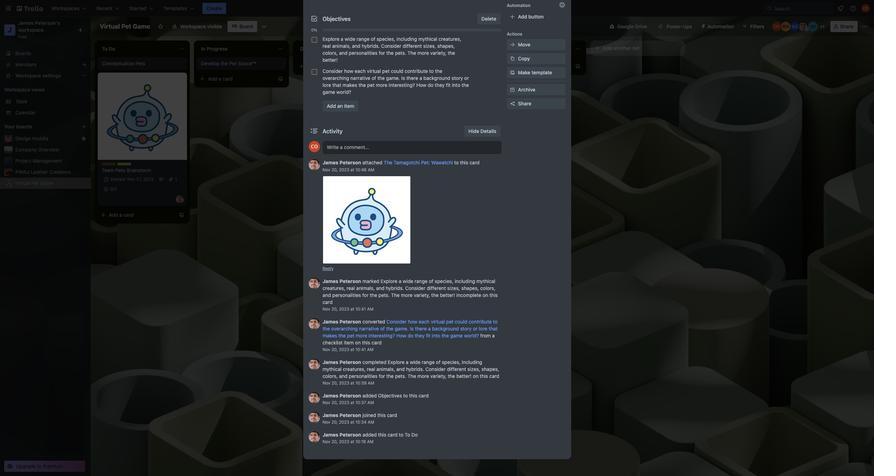 Task type: vqa. For each thing, say whether or not it's contained in the screenshot.


Task type: locate. For each thing, give the bounding box(es) containing it.
2023 left 10:34
[[339, 420, 350, 425]]

2 horizontal spatial hybrids.
[[406, 366, 425, 372]]

lore inside objectives 'group'
[[323, 82, 331, 88]]

0 horizontal spatial game
[[323, 89, 335, 95]]

wide inside objectives 'group'
[[345, 36, 356, 42]]

2023 inside james peterson added this card to to do nov 20, 2023 at 10:18 am
[[339, 439, 350, 445]]

workspace
[[180, 23, 206, 29], [4, 87, 30, 93]]

creatures, down james peterson marked
[[323, 285, 346, 291]]

10:41 up 'james peterson converted' at the left bottom of page
[[356, 307, 366, 312]]

0 horizontal spatial they
[[415, 333, 425, 339]]

pets. for marked
[[379, 292, 390, 298]]

at left 10:46
[[351, 167, 355, 173]]

they
[[435, 82, 445, 88], [415, 333, 425, 339]]

color: green, title: "goal" element
[[400, 62, 414, 67]]

create from template… image
[[377, 64, 383, 69], [179, 212, 184, 218]]

2023 down timely
[[424, 76, 435, 81]]

Nov 30, 2023 checkbox
[[400, 75, 437, 83]]

0 vertical spatial sizes,
[[424, 43, 436, 49]]

card inside incomplete on this card
[[323, 299, 333, 305]]

1 vertical spatial sm image
[[509, 69, 516, 76]]

the inside james peterson attached the tamagotchi pet: wawatchi to this card nov 20, 2023 at 10:46 am
[[384, 160, 393, 166]]

j
[[8, 26, 12, 34]]

pet down leather
[[31, 180, 39, 186]]

0 notifications image
[[837, 4, 846, 13]]

2 horizontal spatial real
[[367, 366, 375, 372]]

add a card down the develop the pet space™️
[[208, 76, 233, 82]]

at left 10:37
[[351, 400, 355, 405]]

5 20, from the top
[[332, 400, 338, 405]]

3 explore a wide range of species, including mythical creatures, real animals, and hybrids. consider different sizes, shapes, colors, and personalities for the pets. the more variety, the better! from the top
[[323, 359, 500, 379]]

0 horizontal spatial lore
[[323, 82, 331, 88]]

a
[[341, 36, 344, 42], [318, 63, 321, 69], [516, 63, 519, 69], [420, 75, 423, 81], [219, 76, 221, 82], [119, 212, 122, 218], [399, 278, 402, 284], [429, 326, 431, 332], [493, 333, 495, 339], [406, 359, 409, 365]]

at inside james peterson attached the tamagotchi pet: wawatchi to this card nov 20, 2023 at 10:46 am
[[351, 167, 355, 173]]

peterson inside james peterson added this card to to do nov 20, 2023 at 10:18 am
[[340, 432, 362, 438]]

peterson left marked
[[340, 278, 362, 284]]

share button down 'archive' link
[[507, 98, 566, 109]]

0 horizontal spatial shapes,
[[438, 43, 455, 49]]

color: bold lime, title: "team task" element
[[117, 163, 139, 168]]

5 at from the top
[[351, 400, 355, 405]]

peterson inside james peterson attached the tamagotchi pet: wawatchi to this card nov 20, 2023 at 10:46 am
[[340, 160, 362, 166]]

james inside james peterson's workspace free
[[18, 20, 34, 26]]

customize views image
[[261, 23, 268, 30]]

game. inside objectives 'group'
[[386, 75, 400, 81]]

james for james peterson added objectives to this card nov 20, 2023 at 10:37 am
[[323, 393, 339, 399]]

james for james peterson joined this card nov 20, 2023 at 10:34 am
[[323, 412, 339, 418]]

range for marked
[[415, 278, 428, 284]]

make template
[[518, 70, 553, 75]]

james inside james peterson added objectives to this card nov 20, 2023 at 10:37 am
[[323, 393, 339, 399]]

blocker left fyi in the top left of the page
[[415, 62, 430, 67]]

james right james peterson (jamespeterson93) icon
[[323, 412, 339, 418]]

species, for james peterson marked
[[435, 278, 454, 284]]

better! inside objectives 'group'
[[323, 57, 338, 63]]

1 horizontal spatial how
[[408, 319, 418, 325]]

create from template… image
[[576, 64, 581, 69], [278, 76, 284, 82]]

story down "incomplete"
[[461, 326, 472, 332]]

1 right jeremy miller (jeremymiller198) image
[[823, 24, 825, 29]]

am inside james peterson joined this card nov 20, 2023 at 10:34 am
[[368, 420, 375, 425]]

for inside objectives 'group'
[[379, 50, 385, 56]]

mythical up 'nov 20, 2023 at 10:39 am'
[[323, 366, 342, 372]]

automation
[[507, 3, 531, 8], [708, 23, 735, 29]]

team for team task
[[117, 163, 128, 168]]

1 vertical spatial on
[[355, 340, 361, 346]]

range for completed
[[422, 359, 435, 365]]

am up completed
[[367, 347, 374, 352]]

shapes, up "incomplete"
[[462, 285, 479, 291]]

2 horizontal spatial pet
[[230, 60, 237, 66]]

2023 inside james peterson added objectives to this card nov 20, 2023 at 10:37 am
[[339, 400, 350, 405]]

0 horizontal spatial sm image
[[509, 69, 516, 76]]

sm image for archive
[[509, 86, 516, 93]]

item right checklist
[[344, 340, 354, 346]]

boards
[[15, 50, 31, 56]]

mythical up fyi in the top left of the page
[[419, 36, 438, 42]]

card inside james peterson added this card to to do nov 20, 2023 at 10:18 am
[[388, 432, 398, 438]]

0 vertical spatial pets
[[136, 60, 145, 66]]

1 vertical spatial objectives
[[378, 393, 402, 399]]

nov 20, 2023 at 10:34 am link
[[323, 420, 375, 425]]

sm image inside 'archive' link
[[509, 86, 516, 93]]

1 horizontal spatial game
[[451, 333, 463, 339]]

at inside james peterson added objectives to this card nov 20, 2023 at 10:37 am
[[351, 400, 355, 405]]

0 vertical spatial virtual
[[367, 68, 381, 74]]

1 10:41 from the top
[[356, 307, 366, 312]]

world? left from on the right bottom of the page
[[465, 333, 479, 339]]

am
[[368, 167, 375, 173], [367, 307, 374, 312], [367, 347, 374, 352], [368, 381, 375, 386], [368, 400, 374, 405], [368, 420, 375, 425], [367, 439, 374, 445]]

could inside the consider how each virtual pet could contribute to the overarching narrative of the game. is there a background story or lore that makes the pet more interesting? how do they fit into the game world? link
[[455, 319, 468, 325]]

explore right completed
[[388, 359, 405, 365]]

james inside james peterson added this card to to do nov 20, 2023 at 10:18 am
[[323, 432, 339, 438]]

mythical up "incomplete"
[[477, 278, 496, 284]]

0 vertical spatial story
[[452, 75, 463, 81]]

20, inside james peterson added objectives to this card nov 20, 2023 at 10:37 am
[[332, 400, 338, 405]]

0 vertical spatial 1
[[823, 24, 825, 29]]

1 vertical spatial into
[[432, 333, 441, 339]]

1 horizontal spatial christina overa (christinaovera) image
[[862, 4, 871, 13]]

james peterson (jamespeterson93) image
[[309, 412, 320, 423]]

james for james peterson converted
[[323, 319, 339, 325]]

game. up the from a checklist item on this card
[[395, 326, 409, 332]]

sizes, for completed
[[468, 366, 481, 372]]

1 vertical spatial create from template… image
[[179, 212, 184, 218]]

2 vertical spatial hybrids.
[[406, 366, 425, 372]]

added inside james peterson added this card to to do nov 20, 2023 at 10:18 am
[[363, 432, 377, 438]]

reply
[[323, 266, 334, 271]]

0 vertical spatial added
[[363, 393, 377, 399]]

started:
[[110, 177, 126, 182]]

am down 'joined'
[[368, 420, 375, 425]]

better! for james peterson completed
[[457, 373, 472, 379]]

0 vertical spatial real
[[323, 43, 331, 49]]

on
[[483, 292, 489, 298], [355, 340, 361, 346], [473, 373, 479, 379]]

the
[[408, 50, 417, 56], [384, 160, 393, 166], [391, 292, 400, 298], [408, 373, 417, 379]]

at
[[351, 167, 355, 173], [351, 307, 355, 312], [351, 347, 355, 352], [351, 381, 355, 386], [351, 400, 355, 405], [351, 420, 355, 425], [351, 439, 355, 445]]

sizes, up "incomplete"
[[448, 285, 460, 291]]

2023 left 10:37
[[339, 400, 350, 405]]

consider how each virtual pet could contribute to the overarching narrative of the game. is there a background story or lore that makes the pet more interesting? how do they fit into the game world? down goal
[[323, 68, 469, 95]]

explore right explore a wide range of species, including mythical creatures, real animals, and hybrids. consider different sizes, shapes, colors, and personalities for the pets. the more variety, the better! checkbox
[[323, 36, 340, 42]]

personalities for marked
[[333, 292, 361, 298]]

james peterson completed
[[323, 359, 388, 365]]

nov 20, 2023 at 10:18 am link
[[323, 439, 374, 445]]

20,
[[332, 167, 338, 173], [332, 307, 338, 312], [332, 347, 338, 352], [332, 381, 338, 386], [332, 400, 338, 405], [332, 420, 338, 425], [332, 439, 338, 445]]

sm image down actions
[[509, 41, 516, 48]]

10:39
[[356, 381, 367, 386]]

at up 'james peterson completed'
[[351, 347, 355, 352]]

20, inside james peterson joined this card nov 20, 2023 at 10:34 am
[[332, 420, 338, 425]]

species, inside objectives 'group'
[[377, 36, 396, 42]]

0 vertical spatial on
[[483, 292, 489, 298]]

could down "incomplete"
[[455, 319, 468, 325]]

this inside james peterson attached the tamagotchi pet: wawatchi to this card nov 20, 2023 at 10:46 am
[[460, 160, 469, 166]]

workspace visible button
[[168, 21, 226, 32]]

0 horizontal spatial world?
[[337, 89, 352, 95]]

add an item button
[[323, 101, 359, 112]]

is
[[402, 75, 405, 81], [410, 326, 414, 332]]

game inside objectives 'group'
[[323, 89, 335, 95]]

0 vertical spatial explore a wide range of species, including mythical creatures, real animals, and hybrids. consider different sizes, shapes, colors, and personalities for the pets. the more variety, the better!
[[323, 36, 462, 63]]

am right 10:18 on the left
[[367, 439, 374, 445]]

team down color: yellow, title: none icon
[[102, 167, 114, 173]]

0 vertical spatial species,
[[377, 36, 396, 42]]

sm image
[[509, 41, 516, 48], [509, 55, 516, 62], [509, 86, 516, 93]]

peterson for james peterson completed
[[340, 359, 362, 365]]

nov inside checkbox
[[408, 76, 416, 81]]

space™️
[[238, 60, 256, 66]]

workspace up table
[[4, 87, 30, 93]]

20, down 'nov 20, 2023 at 10:39 am'
[[332, 400, 338, 405]]

2 vertical spatial on
[[473, 373, 479, 379]]

0 horizontal spatial sizes,
[[424, 43, 436, 49]]

add button button
[[507, 11, 566, 22]]

better! for james peterson marked
[[440, 292, 455, 298]]

company overview
[[15, 147, 59, 153]]

this inside james peterson joined this card nov 20, 2023 at 10:34 am
[[378, 412, 386, 418]]

nov 20, 2023 at 10:41 am
[[323, 307, 374, 312], [323, 347, 374, 352]]

nov left '30,'
[[408, 76, 416, 81]]

pets
[[136, 60, 145, 66], [115, 167, 125, 173]]

0 horizontal spatial pets
[[115, 167, 125, 173]]

animals,
[[333, 43, 351, 49], [357, 285, 375, 291], [377, 366, 395, 372]]

how
[[417, 82, 427, 88], [397, 333, 407, 339]]

peterson for james peterson marked
[[340, 278, 362, 284]]

2 vertical spatial including
[[462, 359, 483, 365]]

add board image
[[81, 124, 87, 130]]

table
[[15, 98, 27, 104]]

sm image for copy
[[509, 55, 516, 62]]

0 horizontal spatial how
[[397, 333, 407, 339]]

0 horizontal spatial different
[[403, 43, 422, 49]]

pets for team
[[115, 167, 125, 173]]

1 horizontal spatial how
[[417, 82, 427, 88]]

0 horizontal spatial mythical
[[323, 366, 342, 372]]

virtual pet game inside board name text field
[[100, 23, 150, 30]]

workspace inside button
[[180, 23, 206, 29]]

1 horizontal spatial is
[[410, 326, 414, 332]]

1 vertical spatial story
[[461, 326, 472, 332]]

20, up 'james peterson converted' at the left bottom of page
[[332, 307, 338, 312]]

makes inside objectives 'group'
[[343, 82, 358, 88]]

+ 1
[[821, 24, 825, 29]]

0 vertical spatial better!
[[323, 57, 338, 63]]

pets. down marked
[[379, 292, 390, 298]]

that up from on the right bottom of the page
[[489, 326, 498, 332]]

am right 10:39
[[368, 381, 375, 386]]

1 horizontal spatial virtual
[[431, 319, 445, 325]]

workspace for workspace views
[[4, 87, 30, 93]]

peterson up nov 20, 2023 at 10:46 am link
[[340, 160, 362, 166]]

wide
[[345, 36, 356, 42], [403, 278, 414, 284], [410, 359, 421, 365]]

20, left 10:46
[[332, 167, 338, 173]]

including
[[397, 36, 417, 42], [455, 278, 476, 284], [462, 359, 483, 365]]

2 horizontal spatial mythical
[[477, 278, 496, 284]]

nov left 10:46
[[323, 167, 331, 173]]

3 sm image from the top
[[509, 86, 516, 93]]

to inside objectives 'group'
[[430, 68, 434, 74]]

creatures, for james peterson marked
[[323, 285, 346, 291]]

10:41
[[356, 307, 366, 312], [356, 347, 366, 352]]

how
[[344, 68, 354, 74], [408, 319, 418, 325]]

1 horizontal spatial could
[[455, 319, 468, 325]]

1 explore a wide range of species, including mythical creatures, real animals, and hybrids. consider different sizes, shapes, colors, and personalities for the pets. the more variety, the better! from the top
[[323, 36, 462, 63]]

2 vertical spatial shapes,
[[482, 366, 500, 372]]

pets. up james peterson added objectives to this card nov 20, 2023 at 10:37 am
[[395, 373, 407, 379]]

species, for james peterson completed
[[442, 359, 461, 365]]

0 vertical spatial game
[[133, 23, 150, 30]]

james peterson (jamespeterson93) image for completed
[[309, 359, 320, 370]]

company
[[15, 147, 37, 153]]

1 horizontal spatial workspace
[[180, 23, 206, 29]]

pet left star or unstar board image
[[121, 23, 131, 30]]

wide for completed
[[410, 359, 421, 365]]

james peterson (jamespeterson93) image
[[800, 22, 809, 31], [309, 159, 320, 170], [176, 195, 184, 203], [309, 278, 320, 289], [309, 319, 320, 330], [309, 359, 320, 370], [309, 393, 320, 404], [309, 432, 320, 443]]

nov
[[408, 76, 416, 81], [323, 167, 331, 173], [127, 177, 135, 182], [323, 307, 331, 312], [323, 347, 331, 352], [323, 381, 331, 386], [323, 400, 331, 405], [323, 420, 331, 425], [323, 439, 331, 445]]

members link
[[0, 59, 91, 70]]

0 vertical spatial how
[[417, 82, 427, 88]]

Board name text field
[[96, 21, 154, 32]]

conceptualize
[[102, 60, 134, 66]]

0 vertical spatial wide
[[345, 36, 356, 42]]

contribute
[[405, 68, 428, 74], [469, 319, 492, 325]]

2 added from the top
[[363, 432, 377, 438]]

add a card for the bottommost create from template… image
[[208, 76, 233, 82]]

7 20, from the top
[[332, 439, 338, 445]]

button
[[529, 14, 544, 20]]

sizes, inside objectives 'group'
[[424, 43, 436, 49]]

1 vertical spatial automation
[[708, 23, 735, 29]]

1 added from the top
[[363, 393, 377, 399]]

1 vertical spatial create from template… image
[[278, 76, 284, 82]]

pet left space™️
[[230, 60, 237, 66]]

game down pwau leather creations
[[40, 180, 53, 186]]

mythical for incomplete
[[477, 278, 496, 284]]

0 horizontal spatial real
[[323, 43, 331, 49]]

james up nov 20, 2023 at 10:37 am link
[[323, 393, 339, 399]]

shapes, up on this card
[[482, 366, 500, 372]]

2 explore a wide range of species, including mythical creatures, real animals, and hybrids. consider different sizes, shapes, colors, and personalities for the pets. the more variety, the better! from the top
[[323, 278, 496, 298]]

james peterson (jamespeterson93) image for converted
[[309, 319, 320, 330]]

1 consider how each virtual pet could contribute to the overarching narrative of the game. is there a background story or lore that makes the pet more interesting? how do they fit into the game world? from the top
[[323, 68, 469, 95]]

0 vertical spatial virtual
[[100, 23, 120, 30]]

0 horizontal spatial on
[[355, 340, 361, 346]]

Consider how each virtual pet could contribute to the overarching narrative of the game. Is there a background story or lore that makes the pet more interesting? How do they fit into the game world? checkbox
[[312, 69, 317, 75]]

interesting?
[[389, 82, 415, 88], [369, 333, 395, 339]]

peterson inside james peterson joined this card nov 20, 2023 at 10:34 am
[[340, 412, 362, 418]]

20, inside james peterson attached the tamagotchi pet: wawatchi to this card nov 20, 2023 at 10:46 am
[[332, 167, 338, 173]]

1 vertical spatial they
[[415, 333, 425, 339]]

star or unstar board image
[[158, 24, 164, 29]]

6 at from the top
[[351, 420, 355, 425]]

contribute up from on the right bottom of the page
[[469, 319, 492, 325]]

0 horizontal spatial or
[[465, 75, 469, 81]]

card inside james peterson joined this card nov 20, 2023 at 10:34 am
[[387, 412, 397, 418]]

sm image left copy in the right top of the page
[[509, 55, 516, 62]]

explore inside objectives 'group'
[[323, 36, 340, 42]]

card inside the from a checklist item on this card
[[372, 340, 382, 346]]

2023 left 10:46
[[339, 167, 350, 173]]

peterson
[[340, 160, 362, 166], [340, 278, 362, 284], [340, 319, 362, 325], [340, 359, 362, 365], [340, 393, 362, 399], [340, 412, 362, 418], [340, 432, 362, 438]]

(#4)
[[463, 67, 472, 73]]

0 horizontal spatial pet
[[31, 180, 39, 186]]

at left 10:18 on the left
[[351, 439, 355, 445]]

0 vertical spatial game
[[323, 89, 335, 95]]

sm image left make
[[509, 69, 516, 76]]

1 nov 20, 2023 at 10:41 am from the top
[[323, 307, 374, 312]]

0 vertical spatial narrative
[[351, 75, 371, 81]]

creatures,
[[439, 36, 462, 42], [323, 285, 346, 291], [343, 366, 366, 372]]

board link
[[228, 21, 257, 32]]

how inside objectives 'group'
[[417, 82, 427, 88]]

0 vertical spatial colors,
[[323, 50, 338, 56]]

james down checklist
[[323, 359, 339, 365]]

do
[[412, 432, 418, 438]]

james up nov 20, 2023 at 10:46 am link
[[323, 160, 339, 166]]

explore a wide range of species, including mythical creatures, real animals, and hybrids. consider different sizes, shapes, colors, and personalities for the pets. the more variety, the better! for james peterson completed
[[323, 359, 500, 379]]

lore
[[323, 82, 331, 88], [479, 326, 488, 332]]

0 horizontal spatial that
[[333, 82, 342, 88]]

your boards with 5 items element
[[4, 123, 71, 131]]

objectives inside james peterson added objectives to this card nov 20, 2023 at 10:37 am
[[378, 393, 402, 399]]

2023 left 10:18 on the left
[[339, 439, 350, 445]]

team for team pets brainstorm
[[102, 167, 114, 173]]

1 at from the top
[[351, 167, 355, 173]]

added inside james peterson added objectives to this card nov 20, 2023 at 10:37 am
[[363, 393, 377, 399]]

how up the from a checklist item on this card
[[408, 319, 418, 325]]

1 20, from the top
[[332, 167, 338, 173]]

move
[[518, 42, 531, 48]]

james peterson joined this card nov 20, 2023 at 10:34 am
[[323, 412, 397, 425]]

creatures, down 'james peterson completed'
[[343, 366, 366, 372]]

5 peterson from the top
[[340, 393, 362, 399]]

0 vertical spatial makes
[[343, 82, 358, 88]]

6 peterson from the top
[[340, 412, 362, 418]]

at left 10:34
[[351, 420, 355, 425]]

share button down "0 notifications" "image"
[[831, 21, 858, 32]]

pets. for completed
[[395, 373, 407, 379]]

james peterson (jamespeterson93) image for added this card to to do
[[309, 432, 320, 443]]

sm image inside copy link
[[509, 55, 516, 62]]

color: blue, title: "fyi" element
[[430, 62, 444, 67]]

0 vertical spatial workspace
[[180, 23, 206, 29]]

is up the from a checklist item on this card
[[410, 326, 414, 332]]

at left 10:39
[[351, 381, 355, 386]]

peterson for james peterson joined this card nov 20, 2023 at 10:34 am
[[340, 412, 362, 418]]

animals, inside objectives 'group'
[[333, 43, 351, 49]]

automation left filters button
[[708, 23, 735, 29]]

james for james peterson added this card to to do nov 20, 2023 at 10:18 am
[[323, 432, 339, 438]]

there up the from a checklist item on this card
[[415, 326, 427, 332]]

sm image for automation
[[698, 21, 708, 31]]

0 vertical spatial automation
[[507, 3, 531, 8]]

sm image inside move link
[[509, 41, 516, 48]]

james inside james peterson joined this card nov 20, 2023 at 10:34 am
[[323, 412, 339, 418]]

peterson inside james peterson added objectives to this card nov 20, 2023 at 10:37 am
[[340, 393, 362, 399]]

peterson up nov 20, 2023 at 10:37 am link
[[340, 393, 362, 399]]

game. down goal
[[386, 75, 400, 81]]

christina overa (christinaovera) image right open information menu icon
[[862, 4, 871, 13]]

Explore a wide range of species, including mythical creatures, real animals, and hybrids. Consider different sizes, shapes, colors, and personalities for the pets. The more variety, the better! checkbox
[[312, 37, 317, 43]]

4 at from the top
[[351, 381, 355, 386]]

peterson up nov 20, 2023 at 10:34 am link
[[340, 412, 362, 418]]

story
[[452, 75, 463, 81], [461, 326, 472, 332]]

hybrids. for completed
[[406, 366, 425, 372]]

filters
[[751, 23, 765, 29]]

1 vertical spatial consider how each virtual pet could contribute to the overarching narrative of the game. is there a background story or lore that makes the pet more interesting? how do they fit into the game world?
[[323, 319, 498, 339]]

card
[[322, 63, 332, 69], [520, 63, 531, 69], [223, 76, 233, 82], [470, 160, 480, 166], [123, 212, 134, 218], [323, 299, 333, 305], [372, 340, 382, 346], [490, 373, 500, 379], [419, 393, 429, 399], [387, 412, 397, 418], [388, 432, 398, 438]]

0 vertical spatial is
[[402, 75, 405, 81]]

team
[[117, 163, 128, 168], [102, 167, 114, 173]]

james for james peterson's workspace free
[[18, 20, 34, 26]]

sm image inside automation button
[[698, 21, 708, 31]]

wide for marked
[[403, 278, 414, 284]]

including up color: green, title: "goal" element on the top of the page
[[397, 36, 417, 42]]

to inside james peterson attached the tamagotchi pet: wawatchi to this card nov 20, 2023 at 10:46 am
[[455, 160, 459, 166]]

objectives
[[323, 16, 351, 22], [378, 393, 402, 399]]

sm image
[[698, 21, 708, 31], [509, 69, 516, 76]]

add a card down explore a wide range of species, including mythical creatures, real animals, and hybrids. consider different sizes, shapes, colors, and personalities for the pets. the more variety, the better! checkbox
[[307, 63, 332, 69]]

on inside the from a checklist item on this card
[[355, 340, 361, 346]]

1 horizontal spatial pets
[[136, 60, 145, 66]]

1 horizontal spatial share
[[841, 23, 854, 29]]

add inside add an item button
[[327, 103, 336, 109]]

nov inside james peterson joined this card nov 20, 2023 at 10:34 am
[[323, 420, 331, 425]]

fit
[[446, 82, 451, 88], [426, 333, 431, 339]]

sm image for move
[[509, 41, 516, 48]]

incomplete on this card
[[323, 292, 498, 305]]

1 vertical spatial including
[[455, 278, 476, 284]]

explore for james peterson completed
[[388, 359, 405, 365]]

1 horizontal spatial fit
[[446, 82, 451, 88]]

1 horizontal spatial on
[[473, 373, 479, 379]]

6 20, from the top
[[332, 420, 338, 425]]

1 vertical spatial range
[[415, 278, 428, 284]]

1 down discussion
[[456, 76, 458, 81]]

1 vertical spatial game
[[40, 180, 53, 186]]

premium
[[43, 463, 63, 469]]

christina overa (christinaovera) image
[[862, 4, 871, 13], [772, 22, 782, 31]]

different
[[403, 43, 422, 49], [427, 285, 446, 291], [447, 366, 467, 372]]

am down attached
[[368, 167, 375, 173]]

2023 inside james peterson attached the tamagotchi pet: wawatchi to this card nov 20, 2023 at 10:46 am
[[339, 167, 350, 173]]

0 vertical spatial overarching
[[323, 75, 349, 81]]

0 vertical spatial or
[[465, 75, 469, 81]]

nov down checklist
[[323, 347, 331, 352]]

2 vertical spatial wide
[[410, 359, 421, 365]]

overarching
[[323, 75, 349, 81], [332, 326, 358, 332]]

1 horizontal spatial hybrids.
[[386, 285, 404, 291]]

there inside objectives 'group'
[[407, 75, 419, 81]]

creatures, for james peterson completed
[[343, 366, 366, 372]]

virtual inside board name text field
[[100, 23, 120, 30]]

2 10:41 from the top
[[356, 347, 366, 352]]

10:37
[[356, 400, 367, 405]]

1 vertical spatial workspace
[[4, 87, 30, 93]]

james up 'workspace'
[[18, 20, 34, 26]]

to inside james peterson added this card to to do nov 20, 2023 at 10:18 am
[[399, 432, 404, 438]]

google drive button
[[606, 21, 652, 32]]

7 at from the top
[[351, 439, 355, 445]]

0 vertical spatial for
[[379, 50, 385, 56]]

0 horizontal spatial is
[[402, 75, 405, 81]]

1 vertical spatial each
[[419, 319, 430, 325]]

1 horizontal spatial real
[[347, 285, 355, 291]]

automation inside button
[[708, 23, 735, 29]]

0 vertical spatial into
[[452, 82, 461, 88]]

explore right marked
[[381, 278, 398, 284]]

mythical for on
[[323, 366, 342, 372]]

nov down nov 20, 2023 at 10:39 am link
[[323, 400, 331, 405]]

game inside board name text field
[[133, 23, 150, 30]]

pwau leather creations link
[[15, 169, 87, 176]]

interesting? down nov 30, 2023
[[389, 82, 415, 88]]

sizes, for marked
[[448, 285, 460, 291]]

colors, for on this card
[[323, 373, 338, 379]]

2 vertical spatial range
[[422, 359, 435, 365]]

2 vertical spatial creatures,
[[343, 366, 366, 372]]

nov 20, 2023 at 10:41 am up 'james peterson completed'
[[323, 347, 374, 352]]

added up 10:18 on the left
[[363, 432, 377, 438]]

interesting? down converted
[[369, 333, 395, 339]]

james down the reply link
[[323, 278, 339, 284]]

open information menu image
[[850, 5, 857, 12]]

do inside objectives 'group'
[[428, 82, 434, 88]]

they inside objectives 'group'
[[435, 82, 445, 88]]

game.
[[386, 75, 400, 81], [395, 326, 409, 332]]

world? up add an item
[[337, 89, 352, 95]]

2023 inside james peterson joined this card nov 20, 2023 at 10:34 am
[[339, 420, 350, 425]]

james peterson (jamespeterson93) image for marked
[[309, 278, 320, 289]]

design
[[15, 136, 31, 141]]

james peterson (jamespeterson93) image for attached
[[309, 159, 320, 170]]

lore up from on the right bottom of the page
[[479, 326, 488, 332]]

0 vertical spatial do
[[428, 82, 434, 88]]

hybrids. for marked
[[386, 285, 404, 291]]

sizes,
[[424, 43, 436, 49], [448, 285, 460, 291], [468, 366, 481, 372]]

2 peterson from the top
[[340, 278, 362, 284]]

fit inside objectives 'group'
[[446, 82, 451, 88]]

color: red, title: "blocker" element
[[415, 62, 430, 67]]

including up on this card
[[462, 359, 483, 365]]

on inside incomplete on this card
[[483, 292, 489, 298]]

0 / 2
[[110, 187, 117, 192]]

different for marked
[[427, 285, 446, 291]]

james peterson added this card to to do nov 20, 2023 at 10:18 am
[[323, 432, 418, 445]]

sm image inside make template link
[[509, 69, 516, 76]]

make template link
[[507, 67, 566, 78]]

peterson up nov 20, 2023 at 10:18 am link at the left of the page
[[340, 432, 362, 438]]

range
[[357, 36, 370, 42], [415, 278, 428, 284], [422, 359, 435, 365]]

different inside objectives 'group'
[[403, 43, 422, 49]]

at up 'james peterson converted' at the left bottom of page
[[351, 307, 355, 312]]

2 nov 20, 2023 at 10:41 am from the top
[[323, 347, 374, 352]]

2 sm image from the top
[[509, 55, 516, 62]]

0 vertical spatial background
[[424, 75, 451, 81]]

variety, for james peterson completed
[[431, 373, 447, 379]]

2 horizontal spatial better!
[[457, 373, 472, 379]]

nov right james peterson (jamespeterson93) icon
[[323, 420, 331, 425]]

calendar link
[[15, 109, 87, 116]]

2 horizontal spatial animals,
[[377, 366, 395, 372]]

0 vertical spatial animals,
[[333, 43, 351, 49]]

contribute inside objectives 'group'
[[405, 68, 428, 74]]

1 sm image from the top
[[509, 41, 516, 48]]

different for completed
[[447, 366, 467, 372]]

overarching down 'james peterson converted' at the left bottom of page
[[332, 326, 358, 332]]

to
[[430, 68, 434, 74], [455, 160, 459, 166], [494, 319, 498, 325], [404, 393, 408, 399], [399, 432, 404, 438], [37, 463, 41, 469]]

christina overa (christinaovera) image left gary orlando (garyorlando) icon
[[772, 22, 782, 31]]

shapes, for incomplete
[[462, 285, 479, 291]]

james for james peterson completed
[[323, 359, 339, 365]]

consider how each virtual pet could contribute to the overarching narrative of the game. is there a background story or lore that makes the pet more interesting? how do they fit into the game world? inside objectives 'group'
[[323, 68, 469, 95]]

sm image right ups
[[698, 21, 708, 31]]

1 peterson from the top
[[340, 160, 362, 166]]

project management
[[15, 158, 62, 164]]

4 peterson from the top
[[340, 359, 362, 365]]

add a card down the 2
[[109, 212, 134, 218]]

7 peterson from the top
[[340, 432, 362, 438]]

james for james peterson attached the tamagotchi pet: wawatchi to this card nov 20, 2023 at 10:46 am
[[323, 160, 339, 166]]

1 vertical spatial do
[[408, 333, 414, 339]]

1 vertical spatial sizes,
[[448, 285, 460, 291]]

3 peterson from the top
[[340, 319, 362, 325]]

incomplete
[[457, 292, 482, 298]]

added up 10:37
[[363, 393, 377, 399]]

peterson for james peterson converted
[[340, 319, 362, 325]]

conceptualize pets
[[102, 60, 145, 66]]

makes
[[343, 82, 358, 88], [323, 333, 337, 339]]

add a card for right create from template… icon
[[307, 63, 332, 69]]

workspace for workspace visible
[[180, 23, 206, 29]]

is down goal
[[402, 75, 405, 81]]

ben nelson (bennelson96) image
[[782, 22, 791, 31]]

variety, inside objectives 'group'
[[431, 50, 447, 56]]

2023 down checklist
[[339, 347, 350, 352]]

checklist
[[323, 340, 343, 346]]

conceptualize pets link
[[102, 60, 183, 67]]

shapes, up color: blue, title: "fyi" element
[[438, 43, 455, 49]]

2 horizontal spatial shapes,
[[482, 366, 500, 372]]



Task type: describe. For each thing, give the bounding box(es) containing it.
fyi
[[430, 62, 437, 67]]

this inside incomplete on this card
[[490, 292, 498, 298]]

0 horizontal spatial do
[[408, 333, 414, 339]]

the tamagotchi pet: wawatchi link
[[384, 160, 453, 166]]

color: yellow, title: none image
[[102, 163, 116, 166]]

1 horizontal spatial share button
[[831, 21, 858, 32]]

from a checklist item on this card
[[323, 333, 495, 346]]

nov up 'james peterson converted' at the left bottom of page
[[323, 307, 331, 312]]

card inside james peterson added objectives to this card nov 20, 2023 at 10:37 am
[[419, 393, 429, 399]]

including inside objectives 'group'
[[397, 36, 417, 42]]

1 vertical spatial virtual
[[431, 319, 445, 325]]

upgrade to premium link
[[4, 461, 85, 472]]

that inside objectives 'group'
[[333, 82, 342, 88]]

huddle
[[32, 136, 49, 141]]

0 horizontal spatial fit
[[426, 333, 431, 339]]

1 vertical spatial how
[[408, 319, 418, 325]]

wawatchi
[[432, 160, 453, 166]]

list
[[633, 45, 640, 51]]

10:18
[[356, 439, 366, 445]]

google
[[618, 23, 634, 29]]

2023 left 10:39
[[339, 381, 350, 386]]

for for marked
[[363, 292, 369, 298]]

nov inside james peterson added this card to to do nov 20, 2023 at 10:18 am
[[323, 439, 331, 445]]

Write a comment text field
[[323, 141, 502, 154]]

range inside objectives 'group'
[[357, 36, 370, 42]]

task
[[129, 163, 139, 168]]

0 vertical spatial share
[[841, 23, 854, 29]]

a inside the from a checklist item on this card
[[493, 333, 495, 339]]

nov 20, 2023 at 10:46 am link
[[323, 167, 375, 173]]

personalities inside objectives 'group'
[[349, 50, 378, 56]]

another
[[614, 45, 632, 51]]

1 horizontal spatial each
[[419, 319, 430, 325]]

nov 30, 2023
[[408, 76, 435, 81]]

management
[[33, 158, 62, 164]]

reply link
[[323, 266, 334, 271]]

background inside objectives 'group'
[[424, 75, 451, 81]]

including for james peterson completed
[[462, 359, 483, 365]]

marked
[[363, 278, 380, 284]]

+
[[821, 24, 823, 29]]

1 vertical spatial how
[[397, 333, 407, 339]]

search image
[[767, 6, 773, 11]]

visible
[[207, 23, 222, 29]]

blocker - timely discussion (#4) link
[[400, 66, 481, 73]]

copy
[[518, 56, 530, 61]]

power-ups button
[[653, 21, 697, 32]]

4 20, from the top
[[332, 381, 338, 386]]

into inside objectives 'group'
[[452, 82, 461, 88]]

to inside james peterson added objectives to this card nov 20, 2023 at 10:37 am
[[404, 393, 408, 399]]

2023 right 27,
[[143, 177, 154, 182]]

project
[[15, 158, 31, 164]]

your boards
[[4, 124, 32, 130]]

starred icon image
[[81, 136, 87, 141]]

views
[[31, 87, 45, 93]]

-
[[418, 67, 420, 73]]

1 horizontal spatial lore
[[479, 326, 488, 332]]

1 vertical spatial interesting?
[[369, 333, 395, 339]]

2 at from the top
[[351, 307, 355, 312]]

team pets brainstorm
[[102, 167, 151, 173]]

contribute inside the consider how each virtual pet could contribute to the overarching narrative of the game. is there a background story or lore that makes the pet more interesting? how do they fit into the game world? link
[[469, 319, 492, 325]]

overarching inside objectives 'group'
[[323, 75, 349, 81]]

gary orlando (garyorlando) image
[[791, 22, 800, 31]]

add inside add another list 'button'
[[604, 45, 613, 51]]

1 vertical spatial christina overa (christinaovera) image
[[772, 22, 782, 31]]

design huddle
[[15, 136, 49, 141]]

0 horizontal spatial objectives
[[323, 16, 351, 22]]

1 horizontal spatial create from template… image
[[377, 64, 383, 69]]

activity
[[323, 128, 343, 134]]

james peterson attached the tamagotchi pet: wawatchi to this card nov 20, 2023 at 10:46 am
[[323, 160, 481, 173]]

1 vertical spatial is
[[410, 326, 414, 332]]

converted
[[363, 319, 386, 325]]

to
[[405, 432, 411, 438]]

0 horizontal spatial 1
[[175, 177, 177, 182]]

colors, inside objectives 'group'
[[323, 50, 338, 56]]

brainstorm
[[127, 167, 151, 173]]

james peterson converted
[[323, 319, 387, 325]]

project management link
[[15, 158, 87, 165]]

0%
[[312, 28, 318, 32]]

automation button
[[698, 21, 739, 32]]

details
[[481, 128, 497, 134]]

nov 20, 2023 at 10:39 am link
[[323, 381, 375, 386]]

james peterson's workspace free
[[18, 20, 61, 39]]

3 20, from the top
[[332, 347, 338, 352]]

upgrade
[[16, 463, 36, 469]]

animals, for completed
[[377, 366, 395, 372]]

workspace
[[18, 27, 44, 33]]

timely
[[421, 67, 436, 73]]

item inside the from a checklist item on this card
[[344, 340, 354, 346]]

explore for james peterson marked
[[381, 278, 398, 284]]

am inside james peterson added this card to to do nov 20, 2023 at 10:18 am
[[367, 439, 374, 445]]

am inside james peterson added objectives to this card nov 20, 2023 at 10:37 am
[[368, 400, 374, 405]]

1 vertical spatial or
[[473, 326, 478, 332]]

am up converted
[[367, 307, 374, 312]]

your
[[4, 124, 15, 130]]

peterson for james peterson attached the tamagotchi pet: wawatchi to this card nov 20, 2023 at 10:46 am
[[340, 160, 362, 166]]

1 vertical spatial game
[[451, 333, 463, 339]]

j link
[[4, 24, 15, 36]]

personalities for completed
[[349, 373, 378, 379]]

explore a wide range of species, including mythical creatures, real animals, and hybrids. consider different sizes, shapes, colors, and personalities for the pets. the more variety, the better! for james peterson marked
[[323, 278, 496, 298]]

could inside objectives 'group'
[[391, 68, 404, 74]]

nov 20, 2023 at 10:37 am link
[[323, 400, 374, 405]]

tamagotchi
[[394, 160, 420, 166]]

blocker left the -
[[400, 67, 416, 73]]

archive
[[518, 87, 536, 93]]

creatures, inside objectives 'group'
[[439, 36, 462, 42]]

mythical inside objectives 'group'
[[419, 36, 438, 42]]

1 vertical spatial narrative
[[359, 326, 379, 332]]

1 vertical spatial that
[[489, 326, 498, 332]]

how inside objectives 'group'
[[344, 68, 354, 74]]

from
[[481, 333, 491, 339]]

overview
[[38, 147, 59, 153]]

1 vertical spatial 1
[[456, 76, 458, 81]]

team task
[[117, 163, 139, 168]]

add a card for left create from template… icon
[[109, 212, 134, 218]]

explore a wide range of species, including mythical creatures, real animals, and hybrids. consider different sizes, shapes, colors, and personalities for the pets. the more variety, the better! inside objectives 'group'
[[323, 36, 462, 63]]

item inside button
[[344, 103, 355, 109]]

2023 inside checkbox
[[424, 76, 435, 81]]

calendar
[[15, 110, 36, 116]]

narrative inside objectives 'group'
[[351, 75, 371, 81]]

add another list
[[604, 45, 640, 51]]

30,
[[417, 76, 423, 81]]

develop
[[201, 60, 220, 66]]

2023 up 'james peterson converted' at the left bottom of page
[[339, 307, 350, 312]]

0 horizontal spatial virtual pet game
[[15, 180, 53, 186]]

virtual inside objectives 'group'
[[367, 68, 381, 74]]

add another list button
[[591, 41, 686, 56]]

hide
[[469, 128, 480, 134]]

upgrade to premium
[[16, 463, 63, 469]]

variety, for james peterson marked
[[414, 292, 430, 298]]

am inside james peterson attached the tamagotchi pet: wawatchi to this card nov 20, 2023 at 10:46 am
[[368, 167, 375, 173]]

shapes, inside objectives 'group'
[[438, 43, 455, 49]]

1 vertical spatial overarching
[[332, 326, 358, 332]]

including for james peterson marked
[[455, 278, 476, 284]]

design huddle link
[[15, 135, 78, 142]]

1 vertical spatial background
[[432, 326, 459, 332]]

real for james peterson marked
[[347, 285, 355, 291]]

nov up nov 20, 2023 at 10:37 am link
[[323, 381, 331, 386]]

real inside objectives 'group'
[[323, 43, 331, 49]]

nov inside james peterson added objectives to this card nov 20, 2023 at 10:37 am
[[323, 400, 331, 405]]

added for added objectives to this card
[[363, 393, 377, 399]]

pets for conceptualize
[[136, 60, 145, 66]]

is inside objectives 'group'
[[402, 75, 405, 81]]

or inside objectives 'group'
[[465, 75, 469, 81]]

/
[[113, 187, 114, 192]]

0 horizontal spatial makes
[[323, 333, 337, 339]]

1 vertical spatial game.
[[395, 326, 409, 332]]

jeremy miller (jeremymiller198) image
[[809, 22, 819, 31]]

pets. inside objectives 'group'
[[395, 50, 407, 56]]

story inside objectives 'group'
[[452, 75, 463, 81]]

blocker fyi blocker - timely discussion (#4)
[[400, 62, 472, 73]]

show menu image
[[862, 23, 869, 30]]

real for james peterson completed
[[367, 366, 375, 372]]

2
[[114, 187, 117, 192]]

colors, for incomplete on this card
[[481, 285, 496, 291]]

delete link
[[478, 13, 501, 24]]

add inside add button button
[[518, 14, 528, 20]]

james peterson (jamespeterson93) image for added objectives to this card
[[309, 393, 320, 404]]

the inside objectives 'group'
[[408, 50, 417, 56]]

1 vertical spatial virtual
[[15, 180, 30, 186]]

copy link
[[507, 53, 566, 64]]

0 horizontal spatial automation
[[507, 3, 531, 8]]

hybrids. inside objectives 'group'
[[362, 43, 380, 49]]

shapes, for on
[[482, 366, 500, 372]]

pwau leather creations
[[15, 169, 71, 175]]

christina overa (christinaovera) image
[[309, 141, 320, 152]]

world? inside objectives 'group'
[[337, 89, 352, 95]]

develop the pet space™️ link
[[201, 60, 282, 67]]

objectives group
[[309, 34, 502, 98]]

0 horizontal spatial create from template… image
[[179, 212, 184, 218]]

completed
[[363, 359, 387, 365]]

added for added this card to to do
[[363, 432, 377, 438]]

peterson for james peterson added objectives to this card nov 20, 2023 at 10:37 am
[[340, 393, 362, 399]]

2 consider how each virtual pet could contribute to the overarching narrative of the game. is there a background story or lore that makes the pet more interesting? how do they fit into the game world? from the top
[[323, 319, 498, 339]]

2 vertical spatial pet
[[31, 180, 39, 186]]

this inside james peterson added this card to to do nov 20, 2023 at 10:18 am
[[378, 432, 387, 438]]

10:46
[[356, 167, 367, 173]]

interesting? inside objectives 'group'
[[389, 82, 415, 88]]

james for james peterson marked
[[323, 278, 339, 284]]

world? inside the consider how each virtual pet could contribute to the overarching narrative of the game. is there a background story or lore that makes the pet more interesting? how do they fit into the game world? link
[[465, 333, 479, 339]]

card inside james peterson attached the tamagotchi pet: wawatchi to this card nov 20, 2023 at 10:46 am
[[470, 160, 480, 166]]

this inside the from a checklist item on this card
[[362, 340, 371, 346]]

game inside virtual pet game link
[[40, 180, 53, 186]]

ups
[[684, 23, 693, 29]]

1 horizontal spatial create from template… image
[[576, 64, 581, 69]]

sm image for make template
[[509, 69, 516, 76]]

goal
[[400, 62, 409, 67]]

at inside james peterson added this card to to do nov 20, 2023 at 10:18 am
[[351, 439, 355, 445]]

each inside objectives 'group'
[[355, 68, 366, 74]]

peterson for james peterson added this card to to do nov 20, 2023 at 10:18 am
[[340, 432, 362, 438]]

an
[[338, 103, 343, 109]]

at inside james peterson joined this card nov 20, 2023 at 10:34 am
[[351, 420, 355, 425]]

this inside james peterson added objectives to this card nov 20, 2023 at 10:37 am
[[409, 393, 418, 399]]

discussion
[[438, 67, 461, 73]]

1 vertical spatial there
[[415, 326, 427, 332]]

primary element
[[0, 0, 875, 17]]

boards link
[[0, 48, 91, 59]]

drive
[[636, 23, 648, 29]]

0 horizontal spatial share button
[[507, 98, 566, 109]]

make
[[518, 70, 531, 75]]

nov left 27,
[[127, 177, 135, 182]]

pet inside board name text field
[[121, 23, 131, 30]]

add a card up make
[[506, 63, 531, 69]]

animals, for marked
[[357, 285, 375, 291]]

table link
[[15, 98, 87, 105]]

create
[[207, 5, 222, 11]]

nov 20, 2023 at 10:41 am link
[[323, 307, 374, 312]]

nov inside james peterson attached the tamagotchi pet: wawatchi to this card nov 20, 2023 at 10:46 am
[[323, 167, 331, 173]]

board
[[240, 23, 253, 29]]

for for completed
[[379, 373, 385, 379]]

template
[[532, 70, 553, 75]]

Search field
[[773, 3, 834, 14]]

attached
[[363, 160, 383, 166]]

2 20, from the top
[[332, 307, 338, 312]]

free
[[18, 34, 27, 39]]

3 at from the top
[[351, 347, 355, 352]]

0 horizontal spatial share
[[518, 101, 532, 107]]

hide details link
[[465, 126, 501, 137]]

20, inside james peterson added this card to to do nov 20, 2023 at 10:18 am
[[332, 439, 338, 445]]



